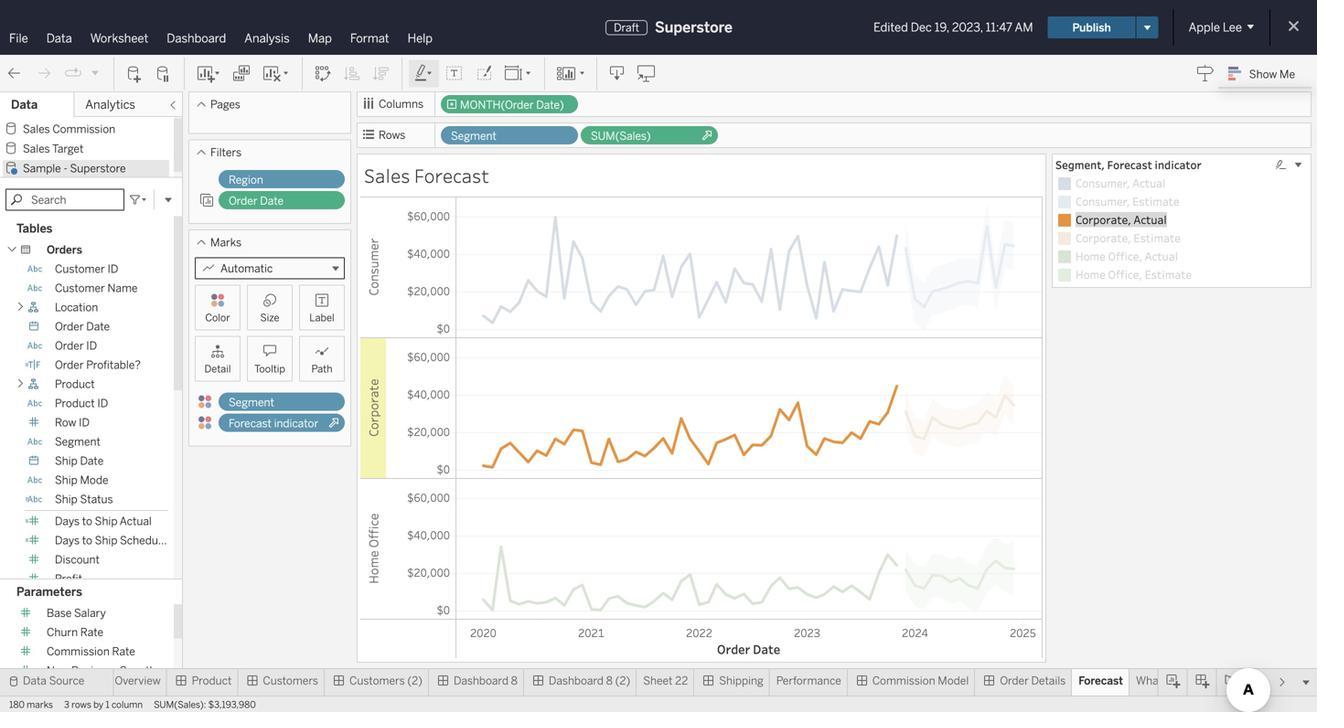 Task type: vqa. For each thing, say whether or not it's contained in the screenshot.
2nd Add from the bottom
no



Task type: describe. For each thing, give the bounding box(es) containing it.
marks
[[210, 236, 242, 249]]

show me
[[1250, 67, 1295, 81]]

corporate, estimate
[[1076, 231, 1181, 246]]

1 vertical spatial order date
[[55, 320, 110, 334]]

clear sheet image
[[262, 64, 291, 83]]

map
[[308, 31, 332, 46]]

1 horizontal spatial segment
[[229, 396, 274, 409]]

sales for sales forecast
[[364, 163, 410, 188]]

forecast right "if"
[[1174, 675, 1217, 688]]

dashboard 8 (2)
[[549, 675, 631, 688]]

filters
[[210, 146, 242, 159]]

-
[[64, 162, 67, 175]]

by
[[93, 700, 103, 711]]

color
[[205, 312, 230, 324]]

parameters
[[16, 585, 82, 600]]

order details
[[1000, 675, 1066, 688]]

sample
[[23, 162, 61, 175]]

consumer, estimate
[[1076, 194, 1180, 209]]

applies to selected worksheets with same data source image
[[199, 193, 214, 208]]

sales for sales target
[[23, 142, 50, 156]]

consumer, for consumer, actual
[[1076, 176, 1130, 191]]

detail
[[204, 363, 231, 376]]

0 vertical spatial order date
[[229, 194, 284, 208]]

customers for customers
[[263, 675, 318, 688]]

order profitable?
[[55, 359, 141, 372]]

profit
[[55, 573, 82, 586]]

worksheet
[[90, 31, 148, 46]]

shipping
[[719, 675, 764, 688]]

automatic
[[220, 262, 273, 275]]

what if forecast
[[1136, 675, 1217, 688]]

Search text field
[[5, 189, 124, 211]]

source
[[49, 675, 84, 688]]

corporate, actual
[[1076, 212, 1167, 227]]

show
[[1250, 67, 1277, 81]]

0 horizontal spatial replay animation image
[[64, 64, 82, 83]]

2 (2) from the left
[[615, 675, 631, 688]]

target
[[52, 142, 84, 156]]

row id
[[55, 416, 90, 430]]

name
[[107, 282, 138, 295]]

sum(sales):
[[154, 700, 206, 711]]

swap rows and columns image
[[314, 64, 332, 83]]

Corporate, Segment. Press Space to toggle selection. Press Escape to go back to the left margin. Use arrow keys to navigate headers text field
[[360, 338, 386, 478]]

rows
[[71, 700, 91, 711]]

dashboard for dashboard 8 (2)
[[549, 675, 604, 688]]

model
[[938, 675, 969, 688]]

2 vertical spatial data
[[23, 675, 47, 688]]

corporate, actual option
[[1056, 211, 1308, 230]]

file
[[9, 31, 28, 46]]

marks. press enter to open the view data window.. use arrow keys to navigate data visualization elements. image
[[456, 197, 1043, 620]]

ship date
[[55, 455, 104, 468]]

new
[[47, 665, 69, 678]]

customer for customer id
[[55, 263, 105, 276]]

0 vertical spatial date
[[260, 194, 284, 208]]

forecast down month(order
[[414, 163, 489, 188]]

segment, forecast indicator
[[1056, 157, 1202, 172]]

days to ship actual
[[55, 515, 152, 528]]

undo image
[[5, 64, 24, 83]]

pages
[[210, 98, 241, 111]]

null color image for forecast indicator
[[198, 416, 212, 430]]

region
[[229, 173, 263, 187]]

consumer, estimate option
[[1056, 193, 1308, 211]]

office, for estimate
[[1108, 267, 1143, 282]]

sales target
[[23, 142, 84, 156]]

0 horizontal spatial segment
[[55, 436, 100, 449]]

Consumer, Segment. Press Space to toggle selection. Press Escape to go back to the left margin. Use arrow keys to navigate headers text field
[[360, 197, 386, 338]]

churn rate
[[47, 626, 103, 640]]

new data source image
[[125, 64, 144, 83]]

sort ascending image
[[343, 64, 361, 83]]

marks
[[27, 700, 53, 711]]

new business growth
[[47, 665, 156, 678]]

sort descending image
[[372, 64, 391, 83]]

dashboard 8
[[454, 675, 518, 688]]

home office, estimate option
[[1056, 266, 1308, 285]]

office, for actual
[[1108, 249, 1143, 264]]

1 vertical spatial date
[[86, 320, 110, 334]]

forecast down tooltip
[[229, 417, 272, 430]]

format workbook image
[[475, 64, 493, 83]]

days for days to ship scheduled
[[55, 534, 80, 548]]

profitable?
[[86, 359, 141, 372]]

rows
[[379, 129, 406, 142]]

order up order id
[[55, 320, 84, 334]]

days for days to ship actual
[[55, 515, 80, 528]]

sum(sales)
[[591, 129, 651, 143]]

label
[[309, 312, 335, 324]]

actual up scheduled in the left bottom of the page
[[120, 515, 152, 528]]

corporate, for corporate, estimate
[[1076, 231, 1132, 246]]

growth
[[119, 665, 156, 678]]

consumer, for consumer, estimate
[[1076, 194, 1130, 209]]

tooltip
[[254, 363, 285, 376]]

month(order date)
[[460, 98, 564, 112]]

19,
[[935, 20, 950, 35]]

1 vertical spatial indicator
[[274, 417, 319, 430]]

data guide image
[[1196, 64, 1215, 82]]

month(order
[[460, 98, 534, 112]]

corporate, estimate option
[[1056, 230, 1308, 248]]

2 vertical spatial product
[[192, 675, 232, 688]]

date)
[[536, 98, 564, 112]]

order down region
[[229, 194, 258, 208]]

1 horizontal spatial replay animation image
[[90, 67, 101, 78]]

1
[[106, 700, 110, 711]]

sheet
[[643, 675, 673, 688]]

id for order id
[[86, 340, 97, 353]]

sales for sales commission
[[23, 123, 50, 136]]

segment,
[[1056, 157, 1105, 172]]

180 marks
[[9, 700, 53, 711]]

8 for dashboard 8
[[511, 675, 518, 688]]

id for product id
[[97, 397, 108, 410]]

sum(sales): $3,193,980
[[154, 700, 256, 711]]

overview
[[115, 675, 161, 688]]

0 vertical spatial product
[[55, 378, 95, 391]]

forecast indicator
[[229, 417, 319, 430]]

sales commission
[[23, 123, 115, 136]]

business
[[71, 665, 117, 678]]

ship up days to ship scheduled
[[95, 515, 117, 528]]

publish button
[[1048, 16, 1136, 38]]

forecast left what at the right bottom of the page
[[1079, 675, 1123, 688]]

what
[[1136, 675, 1163, 688]]

duplicate image
[[232, 64, 251, 83]]

order id
[[55, 340, 97, 353]]

sample - superstore
[[23, 162, 126, 175]]



Task type: locate. For each thing, give the bounding box(es) containing it.
if
[[1165, 675, 1172, 688]]

replay animation image up analytics
[[90, 67, 101, 78]]

forecast inside "list box"
[[1107, 157, 1153, 172]]

dec
[[911, 20, 932, 35]]

id down order profitable?
[[97, 397, 108, 410]]

Home Office, Segment. Press Space to toggle selection. Press Escape to go back to the left margin. Use arrow keys to navigate headers text field
[[360, 478, 386, 619]]

0 horizontal spatial rate
[[80, 626, 103, 640]]

(2)
[[407, 675, 423, 688], [615, 675, 631, 688]]

customer name
[[55, 282, 138, 295]]

0 vertical spatial corporate,
[[1076, 212, 1132, 227]]

days up discount
[[55, 534, 80, 548]]

0 vertical spatial data
[[46, 31, 72, 46]]

order up order profitable?
[[55, 340, 84, 353]]

2 home from the top
[[1076, 267, 1106, 282]]

rate up commission rate
[[80, 626, 103, 640]]

replay animation image
[[64, 64, 82, 83], [90, 67, 101, 78]]

to for days to ship scheduled
[[82, 534, 92, 548]]

sales up the sample
[[23, 142, 50, 156]]

show me button
[[1220, 59, 1312, 88]]

order
[[229, 194, 258, 208], [55, 320, 84, 334], [55, 340, 84, 353], [55, 359, 84, 372], [1000, 675, 1029, 688]]

product up row id
[[55, 397, 95, 410]]

0 horizontal spatial customers
[[263, 675, 318, 688]]

ship for ship mode
[[55, 474, 78, 487]]

home down corporate, estimate
[[1076, 249, 1106, 264]]

0 horizontal spatial superstore
[[70, 162, 126, 175]]

0 vertical spatial sales
[[23, 123, 50, 136]]

product up sum(sales): $3,193,980
[[192, 675, 232, 688]]

1 vertical spatial sales
[[23, 142, 50, 156]]

8
[[511, 675, 518, 688], [606, 675, 613, 688]]

estimate for corporate, estimate
[[1134, 231, 1181, 246]]

am
[[1015, 20, 1033, 35]]

ship down ship date
[[55, 474, 78, 487]]

columns
[[379, 97, 424, 111]]

corporate, inside option
[[1076, 212, 1132, 227]]

highlight image
[[414, 64, 435, 83]]

details
[[1032, 675, 1066, 688]]

forecast
[[1107, 157, 1153, 172], [414, 163, 489, 188], [229, 417, 272, 430], [1079, 675, 1123, 688], [1174, 675, 1217, 688]]

id right row
[[79, 416, 90, 430]]

product id
[[55, 397, 108, 410]]

3 rows by 1 column
[[64, 700, 143, 711]]

2 to from the top
[[82, 534, 92, 548]]

date up mode at the left of page
[[80, 455, 104, 468]]

null color image
[[198, 395, 212, 409], [198, 416, 212, 430]]

0 vertical spatial estimate
[[1133, 194, 1180, 209]]

customer up location
[[55, 282, 105, 295]]

ship up ship mode
[[55, 455, 78, 468]]

8 left dashboard 8 (2)
[[511, 675, 518, 688]]

customer for customer name
[[55, 282, 105, 295]]

commission model
[[873, 675, 969, 688]]

ship mode
[[55, 474, 108, 487]]

1 vertical spatial estimate
[[1134, 231, 1181, 246]]

redo image
[[35, 64, 53, 83]]

data source
[[23, 675, 84, 688]]

estimate for consumer, estimate
[[1133, 194, 1180, 209]]

2 customers from the left
[[349, 675, 405, 688]]

size
[[260, 312, 280, 324]]

null color image for segment
[[198, 395, 212, 409]]

180
[[9, 700, 25, 711]]

2 consumer, from the top
[[1076, 194, 1130, 209]]

2 customer from the top
[[55, 282, 105, 295]]

1 vertical spatial home
[[1076, 267, 1106, 282]]

commission rate
[[47, 645, 135, 659]]

ship down days to ship actual
[[95, 534, 117, 548]]

1 horizontal spatial (2)
[[615, 675, 631, 688]]

apple
[[1189, 20, 1220, 35]]

ship for ship date
[[55, 455, 78, 468]]

ship status
[[55, 493, 113, 506]]

data down undo icon
[[11, 97, 38, 112]]

rate up growth
[[112, 645, 135, 659]]

11:47
[[986, 20, 1013, 35]]

commission up the target
[[52, 123, 115, 136]]

(2) left dashboard 8 on the bottom
[[407, 675, 423, 688]]

$3,193,980
[[208, 700, 256, 711]]

scheduled
[[120, 534, 173, 548]]

1 home from the top
[[1076, 249, 1106, 264]]

1 vertical spatial days
[[55, 534, 80, 548]]

corporate, for corporate, actual
[[1076, 212, 1132, 227]]

0 vertical spatial segment
[[451, 129, 497, 143]]

column
[[112, 700, 143, 711]]

orders
[[47, 243, 82, 257]]

consumer, actual option
[[1056, 175, 1308, 193]]

replay animation image right redo image
[[64, 64, 82, 83]]

2 vertical spatial sales
[[364, 163, 410, 188]]

segment up ship date
[[55, 436, 100, 449]]

office, down corporate, estimate
[[1108, 249, 1143, 264]]

order date down region
[[229, 194, 284, 208]]

0 horizontal spatial indicator
[[274, 417, 319, 430]]

superstore
[[655, 19, 733, 36], [70, 162, 126, 175]]

corporate, down corporate, actual
[[1076, 231, 1132, 246]]

1 8 from the left
[[511, 675, 518, 688]]

customer down orders
[[55, 263, 105, 276]]

1 horizontal spatial customers
[[349, 675, 405, 688]]

2 vertical spatial segment
[[55, 436, 100, 449]]

new worksheet image
[[196, 64, 221, 83]]

show/hide cards image
[[556, 64, 586, 83]]

1 horizontal spatial rate
[[112, 645, 135, 659]]

1 (2) from the left
[[407, 675, 423, 688]]

0 vertical spatial home
[[1076, 249, 1106, 264]]

1 null color image from the top
[[198, 395, 212, 409]]

sales
[[23, 123, 50, 136], [23, 142, 50, 156], [364, 163, 410, 188]]

estimate down corporate, actual option
[[1134, 231, 1181, 246]]

ship down ship mode
[[55, 493, 78, 506]]

consumer, down consumer, actual
[[1076, 194, 1130, 209]]

days down ship status on the bottom left
[[55, 515, 80, 528]]

indicator up consumer, actual option
[[1155, 157, 1202, 172]]

id up name
[[107, 263, 118, 276]]

home office, actual
[[1076, 249, 1178, 264]]

estimate down consumer, actual option
[[1133, 194, 1180, 209]]

days
[[55, 515, 80, 528], [55, 534, 80, 548]]

1 horizontal spatial dashboard
[[454, 675, 509, 688]]

(2) left the sheet at bottom
[[615, 675, 631, 688]]

segment down month(order
[[451, 129, 497, 143]]

0 horizontal spatial dashboard
[[167, 31, 226, 46]]

indicator down path
[[274, 417, 319, 430]]

discount
[[55, 554, 100, 567]]

ship
[[55, 455, 78, 468], [55, 474, 78, 487], [55, 493, 78, 506], [95, 515, 117, 528], [95, 534, 117, 548]]

1 corporate, from the top
[[1076, 212, 1132, 227]]

to up discount
[[82, 534, 92, 548]]

2 days from the top
[[55, 534, 80, 548]]

1 vertical spatial office,
[[1108, 267, 1143, 282]]

1 vertical spatial null color image
[[198, 416, 212, 430]]

performance
[[776, 675, 841, 688]]

commission down churn rate
[[47, 645, 110, 659]]

8 left the sheet at bottom
[[606, 675, 613, 688]]

commission left model
[[873, 675, 936, 688]]

base salary
[[47, 607, 106, 620]]

data up redo image
[[46, 31, 72, 46]]

0 vertical spatial consumer,
[[1076, 176, 1130, 191]]

1 horizontal spatial 8
[[606, 675, 613, 688]]

2 8 from the left
[[606, 675, 613, 688]]

1 vertical spatial commission
[[47, 645, 110, 659]]

collapse image
[[167, 100, 178, 111]]

salary
[[74, 607, 106, 620]]

commission for commission rate
[[47, 645, 110, 659]]

order down order id
[[55, 359, 84, 372]]

0 vertical spatial rate
[[80, 626, 103, 640]]

1 to from the top
[[82, 515, 92, 528]]

actual down corporate, estimate option at the right
[[1145, 249, 1178, 264]]

days to ship scheduled
[[55, 534, 173, 548]]

pause auto updates image
[[155, 64, 173, 83]]

indicator inside "list box"
[[1155, 157, 1202, 172]]

3
[[64, 700, 69, 711]]

8 for dashboard 8 (2)
[[606, 675, 613, 688]]

2 horizontal spatial segment
[[451, 129, 497, 143]]

1 horizontal spatial superstore
[[655, 19, 733, 36]]

1 vertical spatial consumer,
[[1076, 194, 1130, 209]]

home office, actual option
[[1056, 248, 1308, 266]]

order date
[[229, 194, 284, 208], [55, 320, 110, 334]]

1 horizontal spatial indicator
[[1155, 157, 1202, 172]]

draft
[[614, 21, 639, 34]]

churn
[[47, 626, 78, 640]]

me
[[1280, 67, 1295, 81]]

open and edit this workbook in tableau desktop image
[[638, 64, 656, 83]]

superstore up open and edit this workbook in tableau desktop icon
[[655, 19, 733, 36]]

1 consumer, from the top
[[1076, 176, 1130, 191]]

commission
[[52, 123, 115, 136], [47, 645, 110, 659], [873, 675, 936, 688]]

indicator
[[1155, 157, 1202, 172], [274, 417, 319, 430]]

1 vertical spatial customer
[[55, 282, 105, 295]]

home for home office, estimate
[[1076, 267, 1106, 282]]

0 vertical spatial indicator
[[1155, 157, 1202, 172]]

segment up forecast indicator
[[229, 396, 274, 409]]

rate for commission rate
[[112, 645, 135, 659]]

show mark labels image
[[446, 64, 464, 83]]

status
[[80, 493, 113, 506]]

0 horizontal spatial 8
[[511, 675, 518, 688]]

2 corporate, from the top
[[1076, 231, 1132, 246]]

tables
[[16, 221, 53, 236]]

home for home office, actual
[[1076, 249, 1106, 264]]

forecast up consumer, actual
[[1107, 157, 1153, 172]]

2 vertical spatial commission
[[873, 675, 936, 688]]

edited
[[874, 20, 908, 35]]

office,
[[1108, 249, 1143, 264], [1108, 267, 1143, 282]]

corporate, inside option
[[1076, 231, 1132, 246]]

date down location
[[86, 320, 110, 334]]

1 customers from the left
[[263, 675, 318, 688]]

apple lee
[[1189, 20, 1242, 35]]

data up 180 marks
[[23, 675, 47, 688]]

actual up corporate, estimate
[[1134, 212, 1167, 227]]

superstore right -
[[70, 162, 126, 175]]

2 vertical spatial date
[[80, 455, 104, 468]]

actual inside option
[[1134, 212, 1167, 227]]

legend: segment, forecast indicator list box
[[1056, 157, 1308, 285]]

0 horizontal spatial (2)
[[407, 675, 423, 688]]

1 vertical spatial to
[[82, 534, 92, 548]]

1 vertical spatial data
[[11, 97, 38, 112]]

estimate down home office, actual option
[[1145, 267, 1192, 282]]

id up order profitable?
[[86, 340, 97, 353]]

1 vertical spatial rate
[[112, 645, 135, 659]]

estimate inside option
[[1134, 231, 1181, 246]]

id for customer id
[[107, 263, 118, 276]]

product up product id
[[55, 378, 95, 391]]

actual down segment, forecast indicator
[[1133, 176, 1166, 191]]

customers (2)
[[349, 675, 423, 688]]

customers
[[263, 675, 318, 688], [349, 675, 405, 688]]

to for days to ship actual
[[82, 515, 92, 528]]

order date down location
[[55, 320, 110, 334]]

rate
[[80, 626, 103, 640], [112, 645, 135, 659]]

0 vertical spatial null color image
[[198, 395, 212, 409]]

0 vertical spatial commission
[[52, 123, 115, 136]]

dashboard for dashboard 8
[[454, 675, 509, 688]]

edited dec 19, 2023, 11:47 am
[[874, 20, 1033, 35]]

2 vertical spatial estimate
[[1145, 267, 1192, 282]]

row
[[55, 416, 76, 430]]

home down home office, actual
[[1076, 267, 1106, 282]]

automatic button
[[195, 258, 345, 279]]

office, down home office, actual
[[1108, 267, 1143, 282]]

lee
[[1223, 20, 1242, 35]]

mode
[[80, 474, 108, 487]]

22
[[675, 675, 688, 688]]

rate for churn rate
[[80, 626, 103, 640]]

2 office, from the top
[[1108, 267, 1143, 282]]

1 vertical spatial corporate,
[[1076, 231, 1132, 246]]

customers for customers (2)
[[349, 675, 405, 688]]

to
[[82, 515, 92, 528], [82, 534, 92, 548]]

publish
[[1073, 21, 1111, 34]]

0 vertical spatial superstore
[[655, 19, 733, 36]]

home office, estimate
[[1076, 267, 1192, 282]]

analytics
[[85, 97, 135, 112]]

customer id
[[55, 263, 118, 276]]

1 vertical spatial segment
[[229, 396, 274, 409]]

corporate, down consumer, estimate
[[1076, 212, 1132, 227]]

sales up the sales target
[[23, 123, 50, 136]]

0 horizontal spatial order date
[[55, 320, 110, 334]]

consumer, actual
[[1076, 176, 1166, 191]]

0 vertical spatial days
[[55, 515, 80, 528]]

sheet 22
[[643, 675, 688, 688]]

to down ship status on the bottom left
[[82, 515, 92, 528]]

download image
[[608, 64, 627, 83]]

location
[[55, 301, 98, 314]]

data
[[46, 31, 72, 46], [11, 97, 38, 112], [23, 675, 47, 688]]

actual
[[1133, 176, 1166, 191], [1134, 212, 1167, 227], [1145, 249, 1178, 264], [120, 515, 152, 528]]

dashboard for dashboard
[[167, 31, 226, 46]]

1 office, from the top
[[1108, 249, 1143, 264]]

0 vertical spatial to
[[82, 515, 92, 528]]

0 vertical spatial customer
[[55, 263, 105, 276]]

1 vertical spatial superstore
[[70, 162, 126, 175]]

help
[[408, 31, 433, 46]]

analysis
[[245, 31, 290, 46]]

commission for commission model
[[873, 675, 936, 688]]

1 days from the top
[[55, 515, 80, 528]]

1 vertical spatial product
[[55, 397, 95, 410]]

sales down the rows
[[364, 163, 410, 188]]

order left the details
[[1000, 675, 1029, 688]]

id for row id
[[79, 416, 90, 430]]

home
[[1076, 249, 1106, 264], [1076, 267, 1106, 282]]

2 null color image from the top
[[198, 416, 212, 430]]

date down region
[[260, 194, 284, 208]]

fit image
[[504, 64, 533, 83]]

2 horizontal spatial dashboard
[[549, 675, 604, 688]]

ship for ship status
[[55, 493, 78, 506]]

consumer, down segment,
[[1076, 176, 1130, 191]]

1 horizontal spatial order date
[[229, 194, 284, 208]]

1 customer from the top
[[55, 263, 105, 276]]

0 vertical spatial office,
[[1108, 249, 1143, 264]]



